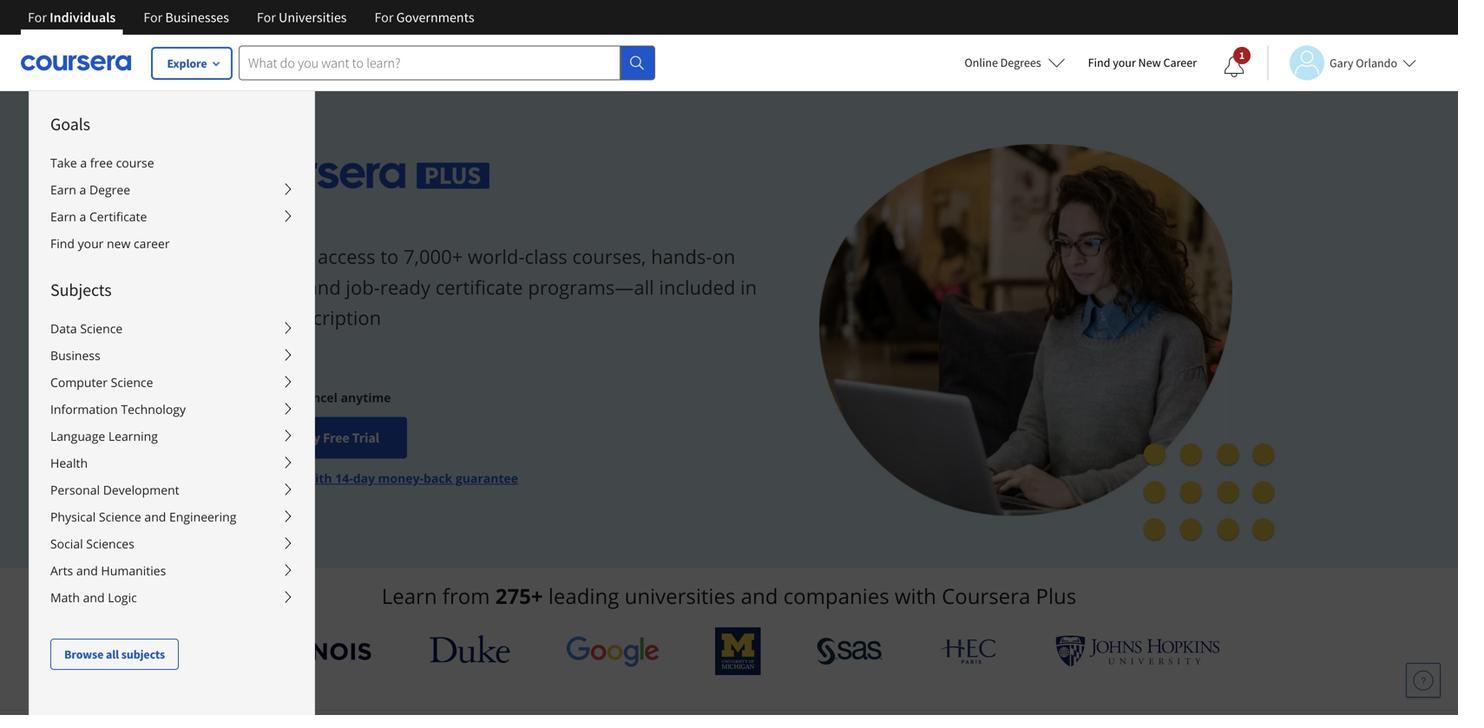 Task type: locate. For each thing, give the bounding box(es) containing it.
and inside physical science and engineering popup button
[[145, 509, 166, 525]]

0 vertical spatial find
[[1089, 55, 1111, 70]]

coursera
[[942, 582, 1031, 610]]

and left logic
[[83, 590, 105, 606]]

and inside unlimited access to 7,000+ world-class courses, hands-on projects, and job-ready certificate programs—all included in your subscription
[[307, 274, 341, 300]]

1 vertical spatial your
[[78, 235, 104, 252]]

1 vertical spatial earn
[[50, 208, 76, 225]]

day left money-
[[353, 470, 375, 487]]

certificate
[[436, 274, 523, 300]]

programs—all
[[528, 274, 655, 300]]

1 horizontal spatial your
[[226, 305, 266, 331]]

for
[[28, 9, 47, 26], [144, 9, 163, 26], [257, 9, 276, 26], [375, 9, 394, 26]]

find inside explore menu element
[[50, 235, 75, 252]]

1 vertical spatial day
[[353, 470, 375, 487]]

0 horizontal spatial day
[[298, 429, 320, 447]]

access
[[318, 244, 376, 270]]

math
[[50, 590, 80, 606]]

your left the new
[[78, 235, 104, 252]]

personal development button
[[30, 477, 314, 504]]

data science button
[[30, 315, 314, 342]]

earn inside 'popup button'
[[50, 208, 76, 225]]

projects,
[[226, 274, 302, 300]]

degrees
[[1001, 55, 1042, 70]]

for left the universities
[[257, 9, 276, 26]]

find
[[1089, 55, 1111, 70], [50, 235, 75, 252]]

earn down earn a degree
[[50, 208, 76, 225]]

a inside earn a certificate 'popup button'
[[79, 208, 86, 225]]

with
[[305, 470, 332, 487], [895, 582, 937, 610]]

language
[[50, 428, 105, 445]]

subscription
[[271, 305, 381, 331]]

sciences
[[86, 536, 134, 552]]

your inside find your new career link
[[78, 235, 104, 252]]

/month,
[[247, 389, 296, 406]]

new
[[1139, 55, 1162, 70]]

for individuals
[[28, 9, 116, 26]]

1 horizontal spatial find
[[1089, 55, 1111, 70]]

explore menu element
[[30, 91, 314, 670]]

a down earn a degree
[[79, 208, 86, 225]]

goals
[[50, 113, 90, 135]]

your inside find your new career link
[[1113, 55, 1137, 70]]

and
[[307, 274, 341, 300], [145, 509, 166, 525], [76, 563, 98, 579], [741, 582, 778, 610], [83, 590, 105, 606]]

find down earn a certificate
[[50, 235, 75, 252]]

learn
[[382, 582, 437, 610]]

leading
[[549, 582, 619, 610]]

science up information technology
[[111, 374, 153, 391]]

a for free
[[80, 155, 87, 171]]

a left free
[[80, 155, 87, 171]]

your inside unlimited access to 7,000+ world-class courses, hands-on projects, and job-ready certificate programs—all included in your subscription
[[226, 305, 266, 331]]

0 horizontal spatial find
[[50, 235, 75, 252]]

gary orlando button
[[1268, 46, 1417, 80]]

3 for from the left
[[257, 9, 276, 26]]

to
[[381, 244, 399, 270]]

for for individuals
[[28, 9, 47, 26]]

day left the free
[[298, 429, 320, 447]]

1 for from the left
[[28, 9, 47, 26]]

2 vertical spatial science
[[99, 509, 141, 525]]

unlimited
[[226, 244, 313, 270]]

1 vertical spatial science
[[111, 374, 153, 391]]

job-
[[346, 274, 380, 300]]

None search field
[[239, 46, 656, 80]]

google image
[[566, 636, 660, 668]]

with left coursera
[[895, 582, 937, 610]]

guarantee
[[456, 470, 519, 487]]

online
[[965, 55, 999, 70]]

science inside dropdown button
[[80, 320, 123, 337]]

data
[[50, 320, 77, 337]]

gary
[[1330, 55, 1354, 71]]

your
[[1113, 55, 1137, 70], [78, 235, 104, 252], [226, 305, 266, 331]]

all
[[106, 647, 119, 663]]

1 button
[[1211, 46, 1259, 88]]

university of michigan image
[[716, 628, 761, 676]]

0 vertical spatial a
[[80, 155, 87, 171]]

and up subscription
[[307, 274, 341, 300]]

/year
[[270, 470, 302, 487]]

ready
[[380, 274, 431, 300]]

for left individuals
[[28, 9, 47, 26]]

1 vertical spatial with
[[895, 582, 937, 610]]

for left 'businesses'
[[144, 9, 163, 26]]

gary orlando
[[1330, 55, 1398, 71]]

0 vertical spatial science
[[80, 320, 123, 337]]

2 horizontal spatial your
[[1113, 55, 1137, 70]]

university of illinois at urbana-champaign image
[[238, 638, 374, 666]]

physical science and engineering button
[[30, 504, 314, 531]]

1 horizontal spatial with
[[895, 582, 937, 610]]

plus
[[1036, 582, 1077, 610]]

0 vertical spatial your
[[1113, 55, 1137, 70]]

new
[[107, 235, 131, 252]]

with left 14-
[[305, 470, 332, 487]]

coursera image
[[21, 49, 131, 77]]

explore
[[167, 56, 207, 71]]

group
[[29, 90, 1130, 716]]

your down projects,
[[226, 305, 266, 331]]

earn inside dropdown button
[[50, 181, 76, 198]]

a left degree
[[79, 181, 86, 198]]

What do you want to learn? text field
[[239, 46, 621, 80]]

earn
[[50, 181, 76, 198], [50, 208, 76, 225]]

for for businesses
[[144, 9, 163, 26]]

your left new
[[1113, 55, 1137, 70]]

duke university image
[[430, 636, 510, 663]]

language learning button
[[30, 423, 314, 450]]

engineering
[[169, 509, 237, 525]]

0 vertical spatial earn
[[50, 181, 76, 198]]

7,000+
[[404, 244, 463, 270]]

universities
[[279, 9, 347, 26]]

a
[[80, 155, 87, 171], [79, 181, 86, 198], [79, 208, 86, 225]]

a inside take a free course link
[[80, 155, 87, 171]]

orlando
[[1357, 55, 1398, 71]]

business
[[50, 347, 100, 364]]

banner navigation
[[14, 0, 489, 35]]

1 horizontal spatial day
[[353, 470, 375, 487]]

a inside the earn a degree dropdown button
[[79, 181, 86, 198]]

1 vertical spatial find
[[50, 235, 75, 252]]

cancel
[[299, 389, 338, 406]]

2 for from the left
[[144, 9, 163, 26]]

health
[[50, 455, 88, 472]]

find left new
[[1089, 55, 1111, 70]]

development
[[103, 482, 179, 498]]

information technology
[[50, 401, 186, 418]]

2 vertical spatial your
[[226, 305, 266, 331]]

free
[[323, 429, 350, 447]]

show notifications image
[[1224, 56, 1245, 77]]

1 earn from the top
[[50, 181, 76, 198]]

0 vertical spatial with
[[305, 470, 332, 487]]

and right the arts
[[76, 563, 98, 579]]

7-
[[286, 429, 298, 447]]

personal development
[[50, 482, 179, 498]]

for left governments
[[375, 9, 394, 26]]

with inside button
[[305, 470, 332, 487]]

and down development
[[145, 509, 166, 525]]

find your new career link
[[1080, 52, 1206, 74]]

menu item
[[313, 90, 1130, 716]]

science up business
[[80, 320, 123, 337]]

0 horizontal spatial with
[[305, 470, 332, 487]]

day
[[298, 429, 320, 447], [353, 470, 375, 487]]

arts and humanities
[[50, 563, 166, 579]]

earn down take
[[50, 181, 76, 198]]

world-
[[468, 244, 525, 270]]

1 vertical spatial a
[[79, 181, 86, 198]]

2 earn from the top
[[50, 208, 76, 225]]

learning
[[108, 428, 158, 445]]

0 horizontal spatial your
[[78, 235, 104, 252]]

4 for from the left
[[375, 9, 394, 26]]

start 7-day free trial
[[254, 429, 380, 447]]

physical
[[50, 509, 96, 525]]

anytime
[[341, 389, 391, 406]]

on
[[712, 244, 736, 270]]

0 vertical spatial day
[[298, 429, 320, 447]]

2 vertical spatial a
[[79, 208, 86, 225]]

health button
[[30, 450, 314, 477]]

science down personal development
[[99, 509, 141, 525]]



Task type: vqa. For each thing, say whether or not it's contained in the screenshot.
bottom Cloud
no



Task type: describe. For each thing, give the bounding box(es) containing it.
sas image
[[817, 638, 884, 666]]

included
[[659, 274, 736, 300]]

social
[[50, 536, 83, 552]]

arts and humanities button
[[30, 558, 314, 584]]

find for find your new career
[[1089, 55, 1111, 70]]

information technology button
[[30, 396, 314, 423]]

in
[[741, 274, 757, 300]]

courses,
[[573, 244, 646, 270]]

career
[[134, 235, 170, 252]]

money-
[[378, 470, 424, 487]]

business button
[[30, 342, 314, 369]]

14-
[[335, 470, 353, 487]]

from
[[443, 582, 490, 610]]

science for computer
[[111, 374, 153, 391]]

technology
[[121, 401, 186, 418]]

and inside arts and humanities popup button
[[76, 563, 98, 579]]

/year with 14-day money-back guarantee
[[270, 470, 519, 487]]

johns hopkins university image
[[1056, 636, 1221, 668]]

personal
[[50, 482, 100, 498]]

find your new career link
[[30, 230, 314, 257]]

course
[[116, 155, 154, 171]]

free
[[90, 155, 113, 171]]

earn a certificate
[[50, 208, 147, 225]]

language learning
[[50, 428, 158, 445]]

data science
[[50, 320, 123, 337]]

companies
[[784, 582, 890, 610]]

your for new
[[1113, 55, 1137, 70]]

science for data
[[80, 320, 123, 337]]

information
[[50, 401, 118, 418]]

find your new career
[[50, 235, 170, 252]]

arts
[[50, 563, 73, 579]]

governments
[[397, 9, 475, 26]]

for universities
[[257, 9, 347, 26]]

coursera plus image
[[226, 163, 490, 189]]

online degrees button
[[951, 43, 1080, 82]]

and inside math and logic popup button
[[83, 590, 105, 606]]

start 7-day free trial button
[[226, 417, 407, 459]]

and up university of michigan image
[[741, 582, 778, 610]]

browse all subjects
[[64, 647, 165, 663]]

earn a certificate button
[[30, 203, 314, 230]]

logic
[[108, 590, 137, 606]]

subjects
[[121, 647, 165, 663]]

physical science and engineering
[[50, 509, 237, 525]]

take a free course link
[[30, 149, 314, 176]]

/month, cancel anytime
[[247, 389, 391, 406]]

take a free course
[[50, 155, 154, 171]]

earn for earn a certificate
[[50, 208, 76, 225]]

earn for earn a degree
[[50, 181, 76, 198]]

social sciences
[[50, 536, 134, 552]]

hands-
[[651, 244, 712, 270]]

day inside start 7-day free trial button
[[298, 429, 320, 447]]

your for new
[[78, 235, 104, 252]]

social sciences button
[[30, 531, 314, 558]]

computer
[[50, 374, 108, 391]]

find for find your new career
[[50, 235, 75, 252]]

earn a degree
[[50, 181, 130, 198]]

back
[[424, 470, 453, 487]]

computer science
[[50, 374, 153, 391]]

learn from 275+ leading universities and companies with coursera plus
[[382, 582, 1077, 610]]

1
[[1240, 49, 1245, 62]]

businesses
[[165, 9, 229, 26]]

subjects
[[50, 279, 112, 301]]

start
[[254, 429, 284, 447]]

class
[[525, 244, 568, 270]]

explore button
[[152, 48, 232, 79]]

for businesses
[[144, 9, 229, 26]]

math and logic button
[[30, 584, 314, 611]]

for for governments
[[375, 9, 394, 26]]

universities
[[625, 582, 736, 610]]

help center image
[[1414, 670, 1435, 691]]

earn a degree button
[[30, 176, 314, 203]]

unlimited access to 7,000+ world-class courses, hands-on projects, and job-ready certificate programs—all included in your subscription
[[226, 244, 757, 331]]

275+
[[496, 582, 543, 610]]

day inside /year with 14-day money-back guarantee button
[[353, 470, 375, 487]]

for governments
[[375, 9, 475, 26]]

science for physical
[[99, 509, 141, 525]]

a for degree
[[79, 181, 86, 198]]

certificate
[[89, 208, 147, 225]]

individuals
[[50, 9, 116, 26]]

find your new career
[[1089, 55, 1198, 70]]

group containing goals
[[29, 90, 1130, 716]]

take
[[50, 155, 77, 171]]

a for certificate
[[79, 208, 86, 225]]

online degrees
[[965, 55, 1042, 70]]

humanities
[[101, 563, 166, 579]]

browse all subjects button
[[50, 639, 179, 670]]

browse
[[64, 647, 104, 663]]

career
[[1164, 55, 1198, 70]]

for for universities
[[257, 9, 276, 26]]

hec paris image
[[939, 634, 1000, 670]]

/year with 14-day money-back guarantee button
[[226, 469, 519, 487]]



